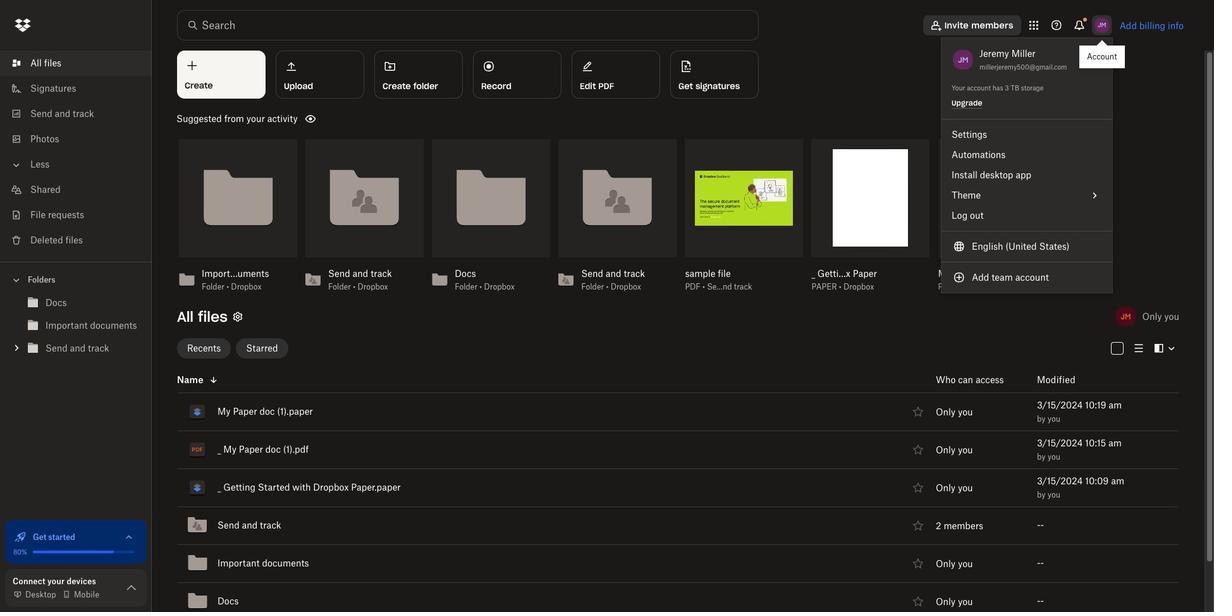 Task type: vqa. For each thing, say whether or not it's contained in the screenshot.
team
no



Task type: describe. For each thing, give the bounding box(es) containing it.
name send and track, modified 3/15/2024 9:46 am, element
[[177, 507, 1180, 545]]

name important documents, modified 4/2/2024 10:18 am, element
[[177, 545, 1180, 583]]

dropbox image
[[10, 13, 35, 38]]

name _ getting started with dropbox paper.paper, modified 3/15/2024 10:09 am, element
[[177, 469, 1180, 507]]

name my paper doc (1).paper, modified 3/15/2024 10:19 am, element
[[177, 393, 1180, 431]]

add to starred image for name my paper doc (1).paper, modified 3/15/2024 10:19 am, 'element'
[[911, 404, 926, 419]]

name docs, modified 3/15/2024 9:15 am, element
[[177, 583, 1180, 612]]

add to starred image for name send and track, modified 3/15/2024 9:46 am, element
[[911, 518, 926, 533]]

2 menu item from the top
[[942, 237, 1113, 257]]

less image
[[10, 159, 23, 171]]



Task type: locate. For each thing, give the bounding box(es) containing it.
1 add to starred image from the top
[[911, 404, 926, 419]]

add to starred image for the name _ getting started with dropbox paper.paper, modified 3/15/2024 10:09 am, element
[[911, 480, 926, 495]]

add to starred image inside name important documents, modified 4/2/2024 10:18 am, element
[[911, 556, 926, 571]]

1 vertical spatial menu item
[[942, 237, 1113, 257]]

0 vertical spatial add to starred image
[[911, 404, 926, 419]]

3 add to starred image from the top
[[911, 518, 926, 533]]

list item
[[0, 51, 152, 76]]

list
[[0, 43, 152, 262]]

1 menu item from the top
[[942, 185, 1113, 206]]

add to starred image inside name my paper doc (1).paper, modified 3/15/2024 10:19 am, 'element'
[[911, 404, 926, 419]]

name _ my paper doc (1).pdf, modified 3/15/2024 10:15 am, element
[[177, 431, 1180, 469]]

add to starred image inside name docs, modified 3/15/2024 9:15 am, element
[[911, 594, 926, 609]]

add to starred image for name important documents, modified 4/2/2024 10:18 am, element
[[911, 556, 926, 571]]

0 vertical spatial menu item
[[942, 185, 1113, 206]]

add to starred image for name _ my paper doc (1).pdf, modified 3/15/2024 10:15 am, element
[[911, 442, 926, 457]]

table
[[159, 368, 1180, 612]]

add to starred image for name docs, modified 3/15/2024 9:15 am, element
[[911, 594, 926, 609]]

2 add to starred image from the top
[[911, 556, 926, 571]]

choose a language: image
[[952, 239, 967, 254]]

1 vertical spatial add to starred image
[[911, 556, 926, 571]]

add to starred image
[[911, 442, 926, 457], [911, 480, 926, 495], [911, 518, 926, 533]]

1 vertical spatial add to starred image
[[911, 480, 926, 495]]

account menu image
[[1092, 15, 1113, 35]]

2 add to starred image from the top
[[911, 480, 926, 495]]

add to starred image inside the name _ getting started with dropbox paper.paper, modified 3/15/2024 10:09 am, element
[[911, 480, 926, 495]]

1 add to starred image from the top
[[911, 442, 926, 457]]

2 vertical spatial add to starred image
[[911, 594, 926, 609]]

add to starred image
[[911, 404, 926, 419], [911, 556, 926, 571], [911, 594, 926, 609]]

0 vertical spatial add to starred image
[[911, 442, 926, 457]]

add to starred image inside name send and track, modified 3/15/2024 9:46 am, element
[[911, 518, 926, 533]]

menu item
[[942, 185, 1113, 206], [942, 237, 1113, 257]]

3 add to starred image from the top
[[911, 594, 926, 609]]

group
[[0, 289, 152, 369]]

add to starred image inside name _ my paper doc (1).pdf, modified 3/15/2024 10:15 am, element
[[911, 442, 926, 457]]

2 vertical spatial add to starred image
[[911, 518, 926, 533]]

menu
[[942, 38, 1113, 293]]



